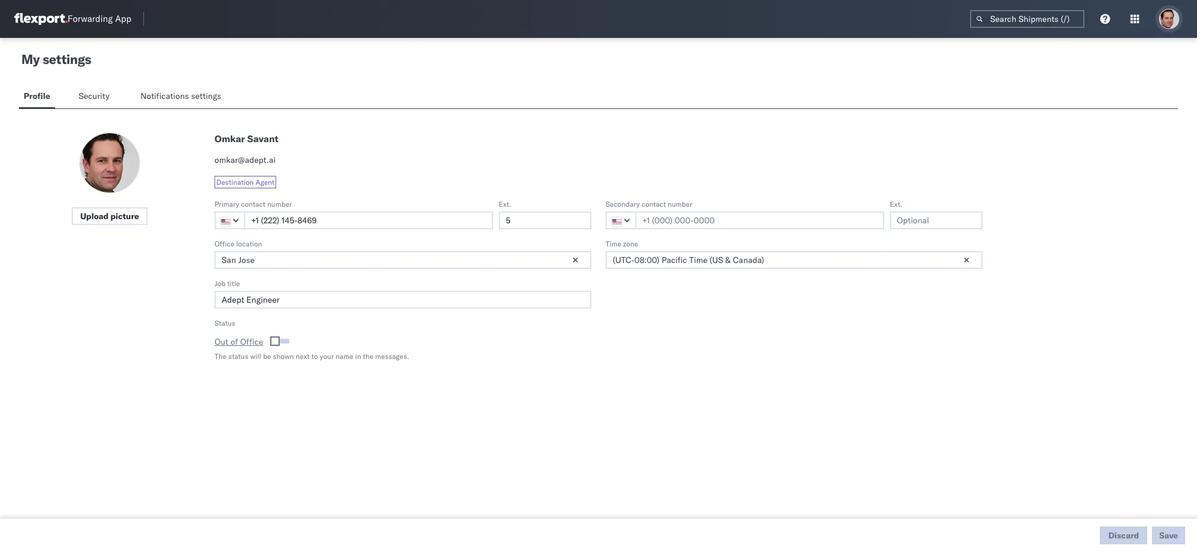 Task type: describe. For each thing, give the bounding box(es) containing it.
ext. for secondary contact number
[[890, 200, 903, 209]]

profile
[[24, 91, 50, 101]]

primary contact number
[[215, 200, 292, 209]]

time zone
[[606, 239, 638, 248]]

primary
[[215, 200, 239, 209]]

number for secondary contact number
[[668, 200, 693, 209]]

Optional telephone field
[[890, 212, 983, 229]]

flexport. image
[[14, 13, 68, 25]]

out
[[215, 337, 228, 347]]

forwarding app
[[68, 13, 131, 25]]

to
[[312, 352, 318, 361]]

out of office
[[215, 337, 263, 347]]

omkar
[[215, 133, 245, 145]]

forwarding app link
[[14, 13, 131, 25]]

contact for primary
[[241, 200, 265, 209]]

upload picture button
[[72, 207, 147, 225]]

forwarding
[[68, 13, 113, 25]]

Job title text field
[[215, 291, 592, 309]]

picture
[[111, 211, 139, 222]]

shown
[[273, 352, 294, 361]]

security button
[[74, 85, 117, 108]]

upload picture
[[80, 211, 139, 222]]

the
[[215, 352, 227, 361]]

the
[[363, 352, 374, 361]]

title
[[227, 279, 240, 288]]

savant
[[247, 133, 278, 145]]

notifications settings
[[140, 91, 221, 101]]

Optional telephone field
[[499, 212, 592, 229]]

notifications
[[140, 91, 189, 101]]

office location
[[215, 239, 262, 248]]

your
[[320, 352, 334, 361]]

my settings
[[21, 51, 91, 68]]



Task type: locate. For each thing, give the bounding box(es) containing it.
0 horizontal spatial united states text field
[[215, 212, 245, 229]]

2 number from the left
[[668, 200, 693, 209]]

next
[[296, 352, 310, 361]]

time
[[606, 239, 622, 248]]

ext. up optional phone field
[[499, 200, 511, 209]]

settings inside button
[[191, 91, 221, 101]]

united states text field down 'secondary'
[[606, 212, 637, 229]]

1 contact from the left
[[241, 200, 265, 209]]

zone
[[623, 239, 638, 248]]

0 horizontal spatial settings
[[43, 51, 91, 68]]

destination agent
[[216, 178, 275, 187]]

job
[[215, 279, 226, 288]]

number for primary contact number
[[267, 200, 292, 209]]

united states text field down primary
[[215, 212, 245, 229]]

1 horizontal spatial number
[[668, 200, 693, 209]]

omkar@adept.ai
[[215, 155, 276, 165]]

messages.
[[375, 352, 409, 361]]

1 number from the left
[[267, 200, 292, 209]]

1 horizontal spatial contact
[[642, 200, 666, 209]]

0 horizontal spatial office
[[215, 239, 234, 248]]

destination
[[216, 178, 254, 187]]

0 vertical spatial settings
[[43, 51, 91, 68]]

agent
[[256, 178, 275, 187]]

settings
[[43, 51, 91, 68], [191, 91, 221, 101]]

profile button
[[19, 85, 55, 108]]

0 vertical spatial office
[[215, 239, 234, 248]]

1 horizontal spatial office
[[240, 337, 263, 347]]

app
[[115, 13, 131, 25]]

security
[[79, 91, 110, 101]]

2 contact from the left
[[642, 200, 666, 209]]

0 horizontal spatial ext.
[[499, 200, 511, 209]]

status
[[215, 319, 235, 328]]

united states text field for secondary
[[606, 212, 637, 229]]

1 ext. from the left
[[499, 200, 511, 209]]

ext.
[[499, 200, 511, 209], [890, 200, 903, 209]]

omkar savant
[[215, 133, 278, 145]]

(UTC-08:00) Pacific Time (US & Canada) text field
[[606, 251, 983, 269]]

will
[[250, 352, 261, 361]]

secondary
[[606, 200, 640, 209]]

name
[[336, 352, 353, 361]]

contact
[[241, 200, 265, 209], [642, 200, 666, 209]]

contact down destination agent
[[241, 200, 265, 209]]

ext. for primary contact number
[[499, 200, 511, 209]]

0 horizontal spatial contact
[[241, 200, 265, 209]]

the status will be shown next to your name in the messages.
[[215, 352, 409, 361]]

1 united states text field from the left
[[215, 212, 245, 229]]

united states text field for primary
[[215, 212, 245, 229]]

contact right 'secondary'
[[642, 200, 666, 209]]

San Jose text field
[[215, 251, 592, 269]]

office left location
[[215, 239, 234, 248]]

job title
[[215, 279, 240, 288]]

1 horizontal spatial ext.
[[890, 200, 903, 209]]

contact for secondary
[[642, 200, 666, 209]]

secondary contact number
[[606, 200, 693, 209]]

status
[[228, 352, 248, 361]]

1 horizontal spatial settings
[[191, 91, 221, 101]]

1 vertical spatial office
[[240, 337, 263, 347]]

upload
[[80, 211, 109, 222]]

United States text field
[[215, 212, 245, 229], [606, 212, 637, 229]]

office
[[215, 239, 234, 248], [240, 337, 263, 347]]

number
[[267, 200, 292, 209], [668, 200, 693, 209]]

office up will on the left of the page
[[240, 337, 263, 347]]

settings for my settings
[[43, 51, 91, 68]]

number right 'secondary'
[[668, 200, 693, 209]]

0 horizontal spatial number
[[267, 200, 292, 209]]

+1 (000) 000-0000 telephone field
[[635, 212, 884, 229]]

Search Shipments (/) text field
[[970, 10, 1085, 28]]

settings right the my
[[43, 51, 91, 68]]

number down agent
[[267, 200, 292, 209]]

my
[[21, 51, 40, 68]]

of
[[231, 337, 238, 347]]

settings right notifications in the left of the page
[[191, 91, 221, 101]]

+1 (000) 000-0000 telephone field
[[244, 212, 493, 229]]

settings for notifications settings
[[191, 91, 221, 101]]

1 vertical spatial settings
[[191, 91, 221, 101]]

1 horizontal spatial united states text field
[[606, 212, 637, 229]]

None checkbox
[[273, 339, 289, 344]]

notifications settings button
[[136, 85, 231, 108]]

ext. up optional telephone field
[[890, 200, 903, 209]]

in
[[355, 352, 361, 361]]

2 united states text field from the left
[[606, 212, 637, 229]]

be
[[263, 352, 271, 361]]

2 ext. from the left
[[890, 200, 903, 209]]

location
[[236, 239, 262, 248]]



Task type: vqa. For each thing, say whether or not it's contained in the screenshot.
the number
yes



